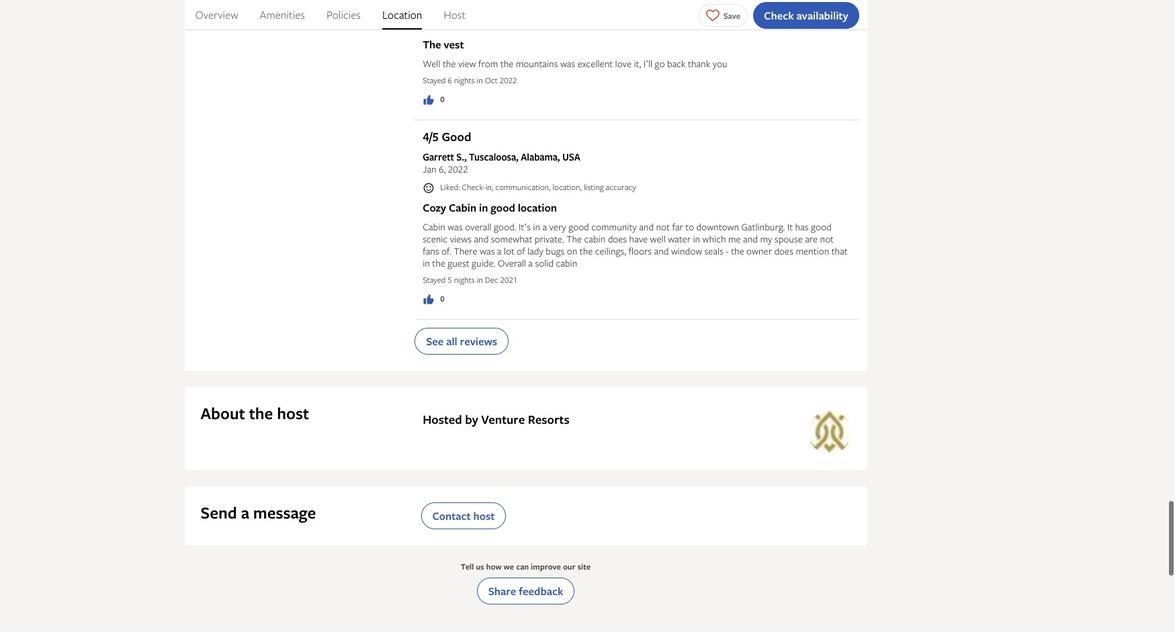 Task type: vqa. For each thing, say whether or not it's contained in the screenshot.
FLOORS
yes



Task type: describe. For each thing, give the bounding box(es) containing it.
host profile image image
[[808, 411, 851, 454]]

0 vertical spatial in,
[[526, 18, 534, 30]]

and right views
[[474, 232, 489, 245]]

we
[[504, 561, 514, 572]]

see
[[426, 334, 444, 348]]

love
[[615, 57, 632, 70]]

lot
[[504, 244, 515, 257]]

well
[[650, 232, 666, 245]]

0 horizontal spatial does
[[608, 232, 627, 245]]

0 horizontal spatial location,
[[553, 181, 582, 193]]

contact
[[432, 508, 471, 523]]

see all reviews
[[426, 334, 497, 348]]

small image for liked: check-in, communication, location, listing accuracy
[[423, 182, 435, 194]]

site
[[578, 561, 591, 572]]

owner
[[747, 244, 772, 257]]

has
[[795, 220, 809, 233]]

medium image for stayed 6 nights in oct 2022
[[423, 94, 435, 106]]

and right floors
[[654, 244, 669, 257]]

location link
[[382, 0, 422, 30]]

host link
[[444, 0, 466, 30]]

6,
[[439, 163, 446, 175]]

window
[[671, 244, 702, 257]]

in left "of."
[[423, 256, 430, 269]]

in left dec
[[477, 274, 483, 285]]

overview link
[[195, 0, 238, 30]]

private.
[[535, 232, 564, 245]]

the left "guest"
[[432, 256, 445, 269]]

that
[[832, 244, 848, 257]]

jan
[[423, 163, 437, 175]]

good.
[[494, 220, 516, 233]]

share feedback
[[488, 584, 563, 598]]

view
[[458, 57, 476, 70]]

somewhat
[[491, 232, 532, 245]]

1 vertical spatial cabin
[[423, 220, 446, 233]]

the right -
[[731, 244, 744, 257]]

the right about
[[249, 402, 273, 424]]

us
[[476, 561, 484, 572]]

our
[[563, 561, 576, 572]]

of
[[517, 244, 525, 257]]

2 vertical spatial was
[[480, 244, 495, 257]]

0 horizontal spatial cabin
[[556, 256, 577, 269]]

stayed for stayed 6 nights in oct 2022
[[423, 75, 446, 86]]

have
[[629, 232, 648, 245]]

the right the "on"
[[580, 244, 593, 257]]

the right from
[[500, 57, 514, 70]]

usa
[[562, 151, 581, 163]]

to
[[686, 220, 694, 233]]

about
[[201, 402, 245, 424]]

availability
[[797, 8, 848, 23]]

contact host link
[[421, 502, 506, 529]]

go
[[655, 57, 665, 70]]

my
[[760, 232, 772, 245]]

0 horizontal spatial was
[[448, 220, 463, 233]]

0 horizontal spatial accuracy
[[606, 181, 636, 193]]

stayed for stayed 5 nights in dec 2021
[[423, 274, 446, 285]]

all
[[446, 334, 457, 348]]

by
[[465, 411, 478, 428]]

0 button for stayed 6 nights in oct 2022
[[423, 93, 445, 106]]

contact host
[[432, 508, 495, 523]]

hosted by venture resorts
[[423, 411, 570, 428]]

resorts
[[528, 411, 570, 428]]

1 horizontal spatial not
[[820, 232, 834, 245]]

vest
[[444, 37, 464, 52]]

and left the my
[[743, 232, 758, 245]]

send
[[201, 502, 237, 524]]

dec
[[485, 274, 498, 285]]

in up overall
[[479, 200, 488, 215]]

seals
[[705, 244, 724, 257]]

ceilings,
[[595, 244, 626, 257]]

a left very
[[543, 220, 547, 233]]

0 vertical spatial listing
[[624, 18, 644, 30]]

check availability
[[764, 8, 848, 23]]

check-
[[462, 181, 486, 193]]

1 horizontal spatial cabin
[[584, 232, 606, 245]]

1 horizontal spatial accuracy
[[646, 18, 676, 30]]

0 for 5
[[440, 293, 445, 304]]

2021
[[500, 274, 518, 285]]

amenities link
[[260, 0, 305, 30]]

on
[[567, 244, 578, 257]]

was inside the vest well the view from the mountains was excellent love it, i'll go back thank you
[[560, 57, 575, 70]]

lady
[[528, 244, 544, 257]]

oct
[[485, 75, 498, 86]]

0 vertical spatial host
[[277, 402, 309, 424]]

in right water
[[693, 232, 700, 245]]

are
[[805, 232, 818, 245]]

a left lot
[[497, 244, 502, 257]]

fans
[[423, 244, 439, 257]]

check
[[764, 8, 794, 23]]

and up floors
[[639, 220, 654, 233]]

1 horizontal spatial location,
[[593, 18, 622, 30]]

water
[[668, 232, 691, 245]]

overall
[[465, 220, 492, 233]]

stayed 6 nights in oct 2022
[[423, 75, 517, 86]]

send a message
[[201, 502, 316, 524]]

cleanliness,
[[462, 18, 501, 30]]

location
[[518, 200, 557, 215]]



Task type: locate. For each thing, give the bounding box(es) containing it.
check availability button
[[753, 2, 859, 29]]

2 horizontal spatial was
[[560, 57, 575, 70]]

1 vertical spatial 0
[[440, 293, 445, 304]]

message
[[253, 502, 316, 524]]

0 vertical spatial location,
[[593, 18, 622, 30]]

bugs
[[546, 244, 565, 257]]

it,
[[634, 57, 641, 70]]

1 medium image from the top
[[423, 94, 435, 106]]

improve
[[531, 561, 561, 572]]

a right 'send'
[[241, 502, 249, 524]]

location,
[[593, 18, 622, 30], [553, 181, 582, 193]]

1 vertical spatial medium image
[[423, 293, 435, 305]]

guest
[[448, 256, 470, 269]]

nights for 6
[[454, 75, 475, 86]]

nights right the 5
[[454, 274, 475, 285]]

downtown
[[697, 220, 739, 233]]

0 vertical spatial nights
[[454, 75, 475, 86]]

1 vertical spatial was
[[448, 220, 463, 233]]

alabama,
[[521, 151, 560, 163]]

1 horizontal spatial does
[[774, 244, 794, 257]]

2 liked: from the top
[[440, 181, 460, 193]]

2 0 button from the top
[[423, 293, 445, 305]]

the
[[443, 57, 456, 70], [500, 57, 514, 70], [580, 244, 593, 257], [731, 244, 744, 257], [432, 256, 445, 269], [249, 402, 273, 424]]

6
[[448, 75, 452, 86]]

1 vertical spatial 2022
[[448, 163, 468, 175]]

0 vertical spatial cabin
[[584, 232, 606, 245]]

2 medium image from the top
[[423, 293, 435, 305]]

accuracy
[[646, 18, 676, 30], [606, 181, 636, 193]]

medium image for stayed 5 nights in dec 2021
[[423, 293, 435, 305]]

cabin right solid
[[556, 256, 577, 269]]

1 vertical spatial liked:
[[440, 181, 460, 193]]

not right are
[[820, 232, 834, 245]]

4/5 good garrett s., tuscaloosa, alabama, usa jan 6, 2022
[[423, 128, 581, 175]]

s.,
[[456, 151, 467, 163]]

listing up it,
[[624, 18, 644, 30]]

0 vertical spatial stayed
[[423, 75, 446, 86]]

not
[[656, 220, 670, 233], [820, 232, 834, 245]]

stayed
[[423, 75, 446, 86], [423, 274, 446, 285]]

1 horizontal spatial 2022
[[500, 75, 517, 86]]

share feedback link
[[477, 578, 575, 605]]

stayed left 6 at the top
[[423, 75, 446, 86]]

1 vertical spatial communication,
[[495, 181, 551, 193]]

in
[[477, 75, 483, 86], [479, 200, 488, 215], [533, 220, 540, 233], [693, 232, 700, 245], [423, 256, 430, 269], [477, 274, 483, 285]]

2 horizontal spatial good
[[811, 220, 832, 233]]

liked:
[[440, 18, 460, 30], [440, 181, 460, 193]]

1 vertical spatial listing
[[584, 181, 604, 193]]

hosted
[[423, 411, 462, 428]]

0 horizontal spatial 2022
[[448, 163, 468, 175]]

0 vertical spatial accuracy
[[646, 18, 676, 30]]

1 nights from the top
[[454, 75, 475, 86]]

communication, up the vest well the view from the mountains was excellent love it, i'll go back thank you
[[536, 18, 591, 30]]

0 vertical spatial 2022
[[500, 75, 517, 86]]

the inside cozy cabin in good location cabin was overall good. it's in a very good community and not far to downtown gatlinburg. it has good scenic views and somewhat private. the cabin does have well water in which me and my spouse are not fans of. there was a lot of lady bugs on the ceilings, floors and window seals - the owner does mention that in the guest guide. overall a solid cabin
[[567, 232, 582, 245]]

a left solid
[[528, 256, 533, 269]]

a
[[543, 220, 547, 233], [497, 244, 502, 257], [528, 256, 533, 269], [241, 502, 249, 524]]

good right has
[[811, 220, 832, 233]]

excellent
[[578, 57, 613, 70]]

gatlinburg.
[[742, 220, 785, 233]]

venture
[[481, 411, 525, 428]]

amenities
[[260, 7, 305, 22]]

tell us how we can improve our site
[[461, 561, 591, 572]]

1 horizontal spatial listing
[[624, 18, 644, 30]]

0 horizontal spatial not
[[656, 220, 670, 233]]

0 horizontal spatial cabin
[[423, 220, 446, 233]]

save button
[[699, 4, 748, 27]]

the right very
[[567, 232, 582, 245]]

accuracy up go
[[646, 18, 676, 30]]

liked: cleanliness, check-in, communication, location, listing accuracy
[[440, 18, 676, 30]]

1 horizontal spatial cabin
[[449, 200, 477, 215]]

solid
[[535, 256, 554, 269]]

small image
[[423, 19, 435, 31], [423, 182, 435, 194]]

it
[[787, 220, 793, 233]]

1 vertical spatial host
[[473, 508, 495, 523]]

it's
[[519, 220, 531, 233]]

see all reviews button
[[415, 328, 509, 355]]

1 horizontal spatial host
[[473, 508, 495, 523]]

the vest well the view from the mountains was excellent love it, i'll go back thank you
[[423, 37, 727, 70]]

cabin down cozy
[[423, 220, 446, 233]]

good up good. in the left top of the page
[[491, 200, 515, 215]]

0
[[440, 93, 445, 105], [440, 293, 445, 304]]

communication, up the location
[[495, 181, 551, 193]]

1 liked: from the top
[[440, 18, 460, 30]]

1 vertical spatial accuracy
[[606, 181, 636, 193]]

cozy cabin in good location cabin was overall good. it's in a very good community and not far to downtown gatlinburg. it has good scenic views and somewhat private. the cabin does have well water in which me and my spouse are not fans of. there was a lot of lady bugs on the ceilings, floors and window seals - the owner does mention that in the guest guide. overall a solid cabin
[[423, 200, 848, 269]]

small image for liked: cleanliness, check-in, communication, location, listing accuracy
[[423, 19, 435, 31]]

medium image
[[423, 94, 435, 106], [423, 293, 435, 305]]

0 vertical spatial cabin
[[449, 200, 477, 215]]

listing
[[624, 18, 644, 30], [584, 181, 604, 193]]

mountains
[[516, 57, 558, 70]]

overview
[[195, 7, 238, 22]]

community
[[592, 220, 637, 233]]

0 down stayed 5 nights in dec 2021
[[440, 293, 445, 304]]

list
[[184, 0, 867, 30]]

-
[[726, 244, 729, 257]]

feedback
[[519, 584, 563, 598]]

the up well
[[423, 37, 441, 52]]

which
[[703, 232, 726, 245]]

liked: check-in, communication, location, listing accuracy
[[440, 181, 636, 193]]

0 vertical spatial small image
[[423, 19, 435, 31]]

good right very
[[569, 220, 589, 233]]

liked: down 6,
[[440, 181, 460, 193]]

very
[[549, 220, 566, 233]]

0 vertical spatial communication,
[[536, 18, 591, 30]]

does left have
[[608, 232, 627, 245]]

tuscaloosa,
[[469, 151, 519, 163]]

1 vertical spatial location,
[[553, 181, 582, 193]]

1 vertical spatial in,
[[486, 181, 493, 193]]

scenic
[[423, 232, 448, 245]]

0 button for stayed 5 nights in dec 2021
[[423, 293, 445, 305]]

in left oct
[[477, 75, 483, 86]]

in, up mountains at the top of the page
[[526, 18, 534, 30]]

1 horizontal spatial good
[[569, 220, 589, 233]]

was right there
[[480, 244, 495, 257]]

well
[[423, 57, 441, 70]]

1 vertical spatial stayed
[[423, 274, 446, 285]]

0 down stayed 6 nights in oct 2022
[[440, 93, 445, 105]]

1 horizontal spatial the
[[567, 232, 582, 245]]

was left excellent
[[560, 57, 575, 70]]

location
[[382, 7, 422, 22]]

0 button down stayed 5 nights in dec 2021
[[423, 293, 445, 305]]

from
[[478, 57, 498, 70]]

1 vertical spatial 0 button
[[423, 293, 445, 305]]

me
[[728, 232, 741, 245]]

in, down tuscaloosa,
[[486, 181, 493, 193]]

1 horizontal spatial was
[[480, 244, 495, 257]]

0 horizontal spatial listing
[[584, 181, 604, 193]]

1 stayed from the top
[[423, 75, 446, 86]]

2 nights from the top
[[454, 274, 475, 285]]

1 0 button from the top
[[423, 93, 445, 106]]

in right it's
[[533, 220, 540, 233]]

0 vertical spatial medium image
[[423, 94, 435, 106]]

accuracy up community
[[606, 181, 636, 193]]

location, up excellent
[[593, 18, 622, 30]]

medium image up '4/5'
[[423, 94, 435, 106]]

cabin right the "on"
[[584, 232, 606, 245]]

host
[[444, 7, 466, 22]]

2 stayed from the top
[[423, 274, 446, 285]]

medium image up the see at the bottom left of page
[[423, 293, 435, 305]]

you
[[713, 57, 727, 70]]

0 horizontal spatial in,
[[486, 181, 493, 193]]

good
[[442, 128, 471, 145]]

1 vertical spatial nights
[[454, 274, 475, 285]]

how
[[486, 561, 502, 572]]

can
[[516, 561, 529, 572]]

nights
[[454, 75, 475, 86], [454, 274, 475, 285]]

2 small image from the top
[[423, 182, 435, 194]]

2 0 from the top
[[440, 293, 445, 304]]

views
[[450, 232, 472, 245]]

1 horizontal spatial in,
[[526, 18, 534, 30]]

2022 inside 4/5 good garrett s., tuscaloosa, alabama, usa jan 6, 2022
[[448, 163, 468, 175]]

tell
[[461, 561, 474, 572]]

the up 6 at the top
[[443, 57, 456, 70]]

liked: for liked: cleanliness, check-in, communication, location, listing accuracy
[[440, 18, 460, 30]]

0 horizontal spatial host
[[277, 402, 309, 424]]

far
[[672, 220, 683, 233]]

policies
[[327, 7, 361, 22]]

nights right 6 at the top
[[454, 75, 475, 86]]

0 vertical spatial liked:
[[440, 18, 460, 30]]

stayed left the 5
[[423, 274, 446, 285]]

share
[[488, 584, 516, 598]]

small image left host
[[423, 19, 435, 31]]

1 0 from the top
[[440, 93, 445, 105]]

liked: for liked: check-in, communication, location, listing accuracy
[[440, 181, 460, 193]]

0 vertical spatial was
[[560, 57, 575, 70]]

0 for 6
[[440, 93, 445, 105]]

small image down jan
[[423, 182, 435, 194]]

1 vertical spatial the
[[567, 232, 582, 245]]

not left far
[[656, 220, 670, 233]]

spouse
[[775, 232, 803, 245]]

5
[[448, 274, 452, 285]]

0 vertical spatial 0 button
[[423, 93, 445, 106]]

cozy
[[423, 200, 446, 215]]

2022 right 6,
[[448, 163, 468, 175]]

communication,
[[536, 18, 591, 30], [495, 181, 551, 193]]

0 button down well
[[423, 93, 445, 106]]

2022 right oct
[[500, 75, 517, 86]]

garrett
[[423, 151, 454, 163]]

was left overall
[[448, 220, 463, 233]]

1 vertical spatial small image
[[423, 182, 435, 194]]

save
[[724, 10, 741, 21]]

1 small image from the top
[[423, 19, 435, 31]]

listing up community
[[584, 181, 604, 193]]

4/5
[[423, 128, 439, 145]]

the inside the vest well the view from the mountains was excellent love it, i'll go back thank you
[[423, 37, 441, 52]]

reviews
[[460, 334, 497, 348]]

and
[[639, 220, 654, 233], [474, 232, 489, 245], [743, 232, 758, 245], [654, 244, 669, 257]]

1 vertical spatial cabin
[[556, 256, 577, 269]]

list containing overview
[[184, 0, 867, 30]]

0 vertical spatial the
[[423, 37, 441, 52]]

cabin down the check-
[[449, 200, 477, 215]]

0 horizontal spatial good
[[491, 200, 515, 215]]

nights for 5
[[454, 274, 475, 285]]

0 vertical spatial 0
[[440, 93, 445, 105]]

0 horizontal spatial the
[[423, 37, 441, 52]]

does right the my
[[774, 244, 794, 257]]

location, down usa
[[553, 181, 582, 193]]

about the host
[[201, 402, 309, 424]]

of.
[[442, 244, 452, 257]]

liked: up vest
[[440, 18, 460, 30]]



